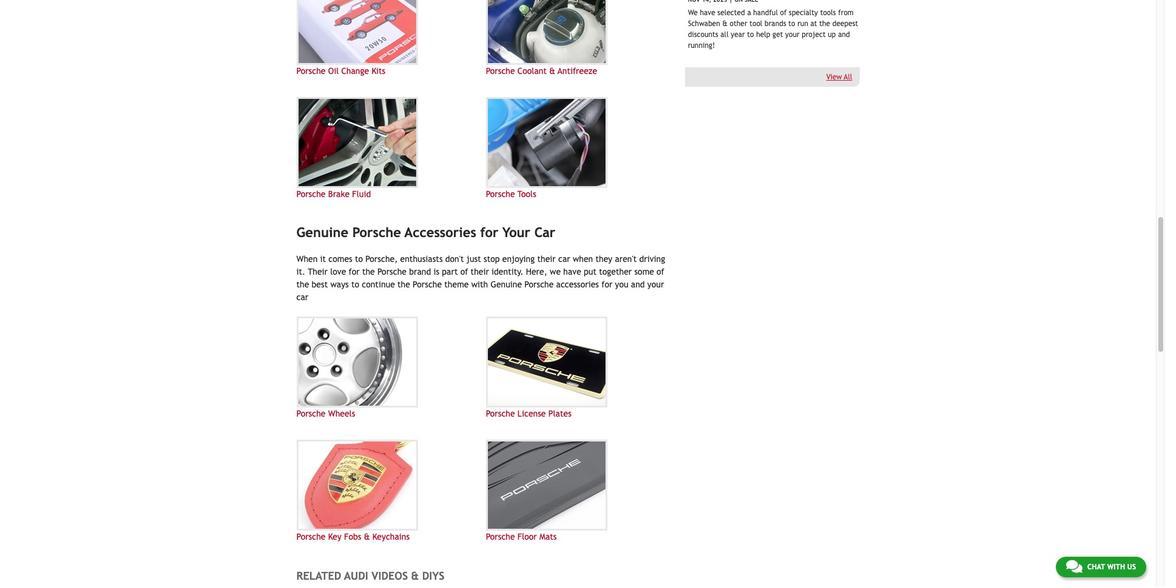 Task type: vqa. For each thing, say whether or not it's contained in the screenshot.
porsche oil change kits Link
yes



Task type: describe. For each thing, give the bounding box(es) containing it.
handful
[[753, 8, 778, 17]]

& right coolant
[[549, 66, 555, 76]]

audi
[[344, 570, 368, 582]]

porsche left oil
[[296, 66, 326, 76]]

brands
[[765, 19, 786, 28]]

it
[[320, 254, 326, 264]]

floor
[[518, 532, 537, 542]]

plates
[[548, 409, 572, 419]]

porsche oil change kits link
[[296, 0, 476, 78]]

porsche,
[[366, 254, 398, 264]]

antifreeze
[[558, 66, 597, 76]]

some
[[635, 267, 654, 277]]

accessories
[[405, 224, 476, 240]]

porsche oil change kits
[[296, 66, 386, 76]]

& inside we have selected a handful of specialty tools from schwaben & other tool brands to run at the deepest discounts all year to help get your project up and running!
[[723, 19, 728, 28]]

chat with us link
[[1056, 557, 1147, 578]]

2 vertical spatial for
[[602, 280, 613, 289]]

brake
[[328, 189, 350, 199]]

running!
[[688, 41, 715, 50]]

& right fobs
[[364, 532, 370, 542]]

run
[[798, 19, 808, 28]]

chat
[[1088, 563, 1105, 572]]

porsche up porsche,
[[352, 224, 401, 240]]

porsche brake fluid
[[296, 189, 371, 199]]

porsche left coolant
[[486, 66, 515, 76]]

porsche oil change kits image
[[296, 0, 418, 65]]

specialty
[[789, 8, 818, 17]]

continue
[[362, 280, 395, 289]]

together
[[599, 267, 632, 277]]

1 horizontal spatial car
[[558, 254, 570, 264]]

we
[[688, 8, 698, 17]]

1 horizontal spatial with
[[1107, 563, 1125, 572]]

porsche coolant & antifreeze image
[[486, 0, 607, 65]]

0 horizontal spatial car
[[296, 292, 308, 302]]

1 horizontal spatial of
[[657, 267, 664, 277]]

it.
[[296, 267, 305, 277]]

porsche coolant & antifreeze link
[[486, 0, 666, 78]]

enjoying
[[502, 254, 535, 264]]

fobs
[[344, 532, 361, 542]]

tool
[[750, 19, 763, 28]]

up
[[828, 30, 836, 39]]

all
[[721, 30, 729, 39]]

ways
[[330, 280, 349, 289]]

0 horizontal spatial genuine
[[296, 224, 348, 240]]

car
[[534, 224, 555, 240]]

porsche license plates
[[486, 409, 572, 419]]

the down it.
[[296, 280, 309, 289]]

0 horizontal spatial of
[[460, 267, 468, 277]]

porsche floor mats link
[[486, 440, 666, 544]]

genuine inside the when it comes to porsche, enthusiasts don't just stop enjoying their car when they aren't driving it. their love for the porsche brand is part of their identity. here, we have put together some of the best ways to continue the porsche theme with genuine porsche accessories for you and your car
[[491, 280, 522, 289]]

with inside the when it comes to porsche, enthusiasts don't just stop enjoying their car when they aren't driving it. their love for the porsche brand is part of their identity. here, we have put together some of the best ways to continue the porsche theme with genuine porsche accessories for you and your car
[[471, 280, 488, 289]]

porsche key fobs & keychains
[[296, 532, 410, 542]]

best
[[312, 280, 328, 289]]

coolant
[[518, 66, 547, 76]]

they
[[596, 254, 613, 264]]

wheels
[[328, 409, 355, 419]]

porsche wheels image
[[296, 317, 418, 408]]

selected
[[718, 8, 745, 17]]

the up continue
[[362, 267, 375, 277]]

is
[[434, 267, 439, 277]]

year
[[731, 30, 745, 39]]

brand
[[409, 267, 431, 277]]

porsche left brake on the left top
[[296, 189, 326, 199]]

porsche wheels link
[[296, 317, 476, 420]]

to left run
[[789, 19, 795, 28]]

change
[[341, 66, 369, 76]]

don't
[[445, 254, 464, 264]]

genuine porsche accessories for your car
[[296, 224, 555, 240]]

from
[[838, 8, 854, 17]]

porsche key fobs & keychains image
[[296, 440, 418, 531]]

their
[[308, 267, 328, 277]]

porsche floor mats
[[486, 532, 557, 542]]

porsche tools image
[[486, 97, 607, 188]]

1 vertical spatial their
[[471, 267, 489, 277]]

comments image
[[1066, 560, 1083, 574]]

we have selected a handful of specialty tools from schwaben & other tool brands to run at the deepest discounts all year to help get your project up and running!
[[688, 8, 858, 50]]

porsche key fobs & keychains link
[[296, 440, 476, 544]]

porsche floor mats image
[[486, 440, 607, 531]]

porsche license plates link
[[486, 317, 666, 420]]

driving
[[639, 254, 665, 264]]

view all link
[[826, 73, 852, 81]]

view all
[[826, 73, 852, 81]]

when
[[573, 254, 593, 264]]

all
[[844, 73, 852, 81]]

porsche left tools
[[486, 189, 515, 199]]

porsche down brand
[[413, 280, 442, 289]]

oil
[[328, 66, 339, 76]]

key
[[328, 532, 342, 542]]

kits
[[372, 66, 386, 76]]

1 horizontal spatial for
[[480, 224, 499, 240]]

comes
[[329, 254, 352, 264]]



Task type: locate. For each thing, give the bounding box(es) containing it.
and down some
[[631, 280, 645, 289]]

tools
[[518, 189, 536, 199]]

to
[[789, 19, 795, 28], [747, 30, 754, 39], [355, 254, 363, 264], [351, 280, 359, 289]]

enthusiasts
[[400, 254, 443, 264]]

1 vertical spatial your
[[648, 280, 664, 289]]

porsche down here,
[[525, 280, 554, 289]]

fluid
[[352, 189, 371, 199]]

1 horizontal spatial genuine
[[491, 280, 522, 289]]

identity.
[[492, 267, 524, 277]]

with
[[471, 280, 488, 289], [1107, 563, 1125, 572]]

here,
[[526, 267, 547, 277]]

porsche wheels
[[296, 409, 355, 419]]

other
[[730, 19, 748, 28]]

0 vertical spatial and
[[838, 30, 850, 39]]

0 vertical spatial genuine
[[296, 224, 348, 240]]

0 horizontal spatial and
[[631, 280, 645, 289]]

mats
[[540, 532, 557, 542]]

stop
[[484, 254, 500, 264]]

& up all
[[723, 19, 728, 28]]

1 horizontal spatial your
[[785, 30, 800, 39]]

love
[[330, 267, 346, 277]]

project
[[802, 30, 826, 39]]

your
[[502, 224, 530, 240]]

of up brands
[[780, 8, 787, 17]]

your inside we have selected a handful of specialty tools from schwaben & other tool brands to run at the deepest discounts all year to help get your project up and running!
[[785, 30, 800, 39]]

0 vertical spatial your
[[785, 30, 800, 39]]

accessories
[[556, 280, 599, 289]]

porsche
[[296, 66, 326, 76], [486, 66, 515, 76], [296, 189, 326, 199], [486, 189, 515, 199], [352, 224, 401, 240], [377, 267, 407, 277], [413, 280, 442, 289], [525, 280, 554, 289], [296, 409, 326, 419], [486, 409, 515, 419], [296, 532, 326, 542], [486, 532, 515, 542]]

1 vertical spatial car
[[296, 292, 308, 302]]

to down tool
[[747, 30, 754, 39]]

your
[[785, 30, 800, 39], [648, 280, 664, 289]]

the
[[820, 19, 830, 28], [362, 267, 375, 277], [296, 280, 309, 289], [398, 280, 410, 289]]

have up schwaben
[[700, 8, 715, 17]]

their down just
[[471, 267, 489, 277]]

genuine down 'identity.'
[[491, 280, 522, 289]]

1 vertical spatial and
[[631, 280, 645, 289]]

the inside we have selected a handful of specialty tools from schwaben & other tool brands to run at the deepest discounts all year to help get your project up and running!
[[820, 19, 830, 28]]

the right at
[[820, 19, 830, 28]]

for left you
[[602, 280, 613, 289]]

0 vertical spatial have
[[700, 8, 715, 17]]

discounts
[[688, 30, 718, 39]]

their up we
[[537, 254, 556, 264]]

1 vertical spatial with
[[1107, 563, 1125, 572]]

chat with us
[[1088, 563, 1136, 572]]

us
[[1128, 563, 1136, 572]]

porsche inside "link"
[[486, 409, 515, 419]]

& left diys
[[411, 570, 419, 582]]

porsche left wheels
[[296, 409, 326, 419]]

your inside the when it comes to porsche, enthusiasts don't just stop enjoying their car when they aren't driving it. their love for the porsche brand is part of their identity. here, we have put together some of the best ways to continue the porsche theme with genuine porsche accessories for you and your car
[[648, 280, 664, 289]]

have inside the when it comes to porsche, enthusiasts don't just stop enjoying their car when they aren't driving it. their love for the porsche brand is part of their identity. here, we have put together some of the best ways to continue the porsche theme with genuine porsche accessories for you and your car
[[563, 267, 581, 277]]

help
[[756, 30, 771, 39]]

of inside we have selected a handful of specialty tools from schwaben & other tool brands to run at the deepest discounts all year to help get your project up and running!
[[780, 8, 787, 17]]

aren't
[[615, 254, 637, 264]]

get
[[773, 30, 783, 39]]

at
[[811, 19, 817, 28]]

view
[[826, 73, 842, 81]]

0 horizontal spatial their
[[471, 267, 489, 277]]

and inside we have selected a handful of specialty tools from schwaben & other tool brands to run at the deepest discounts all year to help get your project up and running!
[[838, 30, 850, 39]]

0 vertical spatial their
[[537, 254, 556, 264]]

1 horizontal spatial their
[[537, 254, 556, 264]]

porsche left license at bottom left
[[486, 409, 515, 419]]

1 horizontal spatial have
[[700, 8, 715, 17]]

to right ways
[[351, 280, 359, 289]]

2 horizontal spatial for
[[602, 280, 613, 289]]

1 vertical spatial genuine
[[491, 280, 522, 289]]

car down it.
[[296, 292, 308, 302]]

of right the part
[[460, 267, 468, 277]]

porsche down porsche,
[[377, 267, 407, 277]]

&
[[723, 19, 728, 28], [549, 66, 555, 76], [364, 532, 370, 542], [411, 570, 419, 582]]

the down brand
[[398, 280, 410, 289]]

a
[[747, 8, 751, 17]]

genuine up it
[[296, 224, 348, 240]]

0 horizontal spatial with
[[471, 280, 488, 289]]

0 horizontal spatial have
[[563, 267, 581, 277]]

of
[[780, 8, 787, 17], [460, 267, 468, 277], [657, 267, 664, 277]]

when
[[296, 254, 318, 264]]

car up we
[[558, 254, 570, 264]]

diys
[[422, 570, 445, 582]]

your down some
[[648, 280, 664, 289]]

1 horizontal spatial and
[[838, 30, 850, 39]]

with right theme
[[471, 280, 488, 289]]

porsche tools
[[486, 189, 536, 199]]

0 horizontal spatial for
[[349, 267, 360, 277]]

car
[[558, 254, 570, 264], [296, 292, 308, 302]]

genuine
[[296, 224, 348, 240], [491, 280, 522, 289]]

schwaben
[[688, 19, 720, 28]]

0 horizontal spatial your
[[648, 280, 664, 289]]

have up accessories
[[563, 267, 581, 277]]

porsche brake fluid link
[[296, 97, 476, 201]]

1 vertical spatial for
[[349, 267, 360, 277]]

0 vertical spatial car
[[558, 254, 570, 264]]

you
[[615, 280, 629, 289]]

porsche coolant & antifreeze
[[486, 66, 597, 76]]

tools
[[820, 8, 836, 17]]

put
[[584, 267, 597, 277]]

we
[[550, 267, 561, 277]]

and
[[838, 30, 850, 39], [631, 280, 645, 289]]

license
[[518, 409, 546, 419]]

and down deepest
[[838, 30, 850, 39]]

1 vertical spatial have
[[563, 267, 581, 277]]

when it comes to porsche, enthusiasts don't just stop enjoying their car when they aren't driving it. their love for the porsche brand is part of their identity. here, we have put together some of the best ways to continue the porsche theme with genuine porsche accessories for you and your car
[[296, 254, 665, 302]]

for up the 'stop'
[[480, 224, 499, 240]]

keychains
[[373, 532, 410, 542]]

0 vertical spatial for
[[480, 224, 499, 240]]

porsche tools link
[[486, 97, 666, 201]]

deepest
[[833, 19, 858, 28]]

genuine porsche brake fluid image
[[296, 97, 418, 188]]

for right love
[[349, 267, 360, 277]]

and inside the when it comes to porsche, enthusiasts don't just stop enjoying their car when they aren't driving it. their love for the porsche brand is part of their identity. here, we have put together some of the best ways to continue the porsche theme with genuine porsche accessories for you and your car
[[631, 280, 645, 289]]

2 horizontal spatial of
[[780, 8, 787, 17]]

theme
[[444, 280, 469, 289]]

porsche license plates image
[[486, 317, 607, 408]]

part
[[442, 267, 458, 277]]

0 vertical spatial with
[[471, 280, 488, 289]]

related
[[296, 570, 341, 582]]

of down "driving"
[[657, 267, 664, 277]]

porsche left key
[[296, 532, 326, 542]]

with left us on the right bottom of the page
[[1107, 563, 1125, 572]]

have inside we have selected a handful of specialty tools from schwaben & other tool brands to run at the deepest discounts all year to help get your project up and running!
[[700, 8, 715, 17]]

related audi videos & diys
[[296, 570, 445, 582]]

videos
[[372, 570, 408, 582]]

their
[[537, 254, 556, 264], [471, 267, 489, 277]]

your right get at the right top of the page
[[785, 30, 800, 39]]

to right comes
[[355, 254, 363, 264]]

just
[[467, 254, 481, 264]]

porsche left floor
[[486, 532, 515, 542]]



